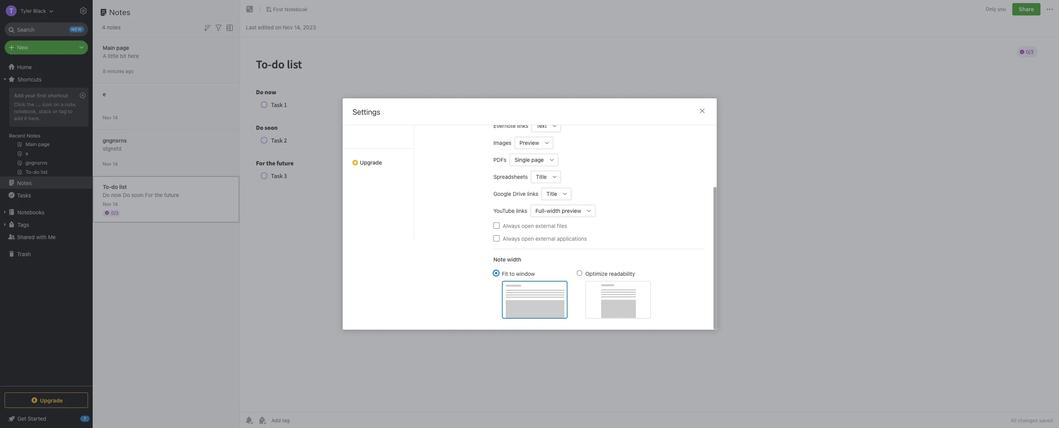 Task type: describe. For each thing, give the bounding box(es) containing it.
width for note
[[507, 256, 521, 263]]

14,
[[294, 24, 302, 30]]

do now do soon for the future
[[103, 191, 179, 198]]

last edited on nov 14, 2023
[[246, 24, 316, 30]]

to inside icon on a note, notebook, stack or tag to add it here.
[[68, 108, 73, 114]]

expand notebooks image
[[2, 209, 8, 215]]

Choose default view option for Evernote links field
[[532, 120, 561, 132]]

open for always open external files
[[522, 222, 534, 229]]

the inside note list "element"
[[155, 191, 163, 198]]

shortcuts button
[[0, 73, 92, 85]]

you
[[998, 6, 1007, 12]]

all changes saved
[[1011, 417, 1054, 423]]

gngnsrns sfgnsfd
[[103, 137, 127, 152]]

shared with me link
[[0, 231, 92, 243]]

2 do from the left
[[123, 191, 130, 198]]

...
[[36, 101, 41, 107]]

close image
[[698, 106, 707, 116]]

notebook,
[[14, 108, 37, 114]]

last
[[246, 24, 257, 30]]

tasks button
[[0, 189, 92, 201]]

google
[[494, 190, 511, 197]]

first
[[273, 6, 283, 12]]

on inside note window element
[[275, 24, 282, 30]]

single page button
[[510, 154, 546, 166]]

note
[[494, 256, 506, 263]]

option group containing fit to window
[[494, 269, 651, 319]]

or
[[53, 108, 58, 114]]

a
[[61, 101, 63, 107]]

on inside icon on a note, notebook, stack or tag to add it here.
[[53, 101, 59, 107]]

settings image
[[79, 6, 88, 15]]

trash link
[[0, 248, 92, 260]]

youtube
[[494, 207, 515, 214]]

window
[[516, 270, 535, 277]]

youtube links
[[494, 207, 527, 214]]

8 minutes ago
[[103, 68, 134, 74]]

tag
[[59, 108, 67, 114]]

shared with me
[[17, 234, 56, 240]]

tags
[[17, 221, 29, 228]]

drive
[[513, 190, 526, 197]]

future
[[164, 191, 179, 198]]

Optimize readability radio
[[577, 270, 582, 276]]

stack
[[39, 108, 51, 114]]

Search text field
[[10, 22, 83, 36]]

spreadsheets
[[494, 173, 528, 180]]

images
[[494, 139, 512, 146]]

new
[[17, 44, 28, 51]]

your
[[25, 92, 35, 99]]

home link
[[0, 61, 93, 73]]

always open external files
[[503, 222, 567, 229]]

e
[[103, 91, 106, 97]]

0 horizontal spatial upgrade button
[[5, 393, 88, 408]]

notes link
[[0, 177, 92, 189]]

shortcuts
[[17, 76, 42, 82]]

Choose default view option for Images field
[[515, 137, 554, 149]]

expand tags image
[[2, 221, 8, 228]]

external for files
[[536, 222, 556, 229]]

for
[[145, 191, 153, 198]]

2023
[[303, 24, 316, 30]]

3 14 from the top
[[113, 201, 118, 207]]

Always open external files checkbox
[[494, 223, 500, 229]]

do
[[111, 183, 118, 190]]

single
[[515, 156, 530, 163]]

0/3
[[111, 210, 119, 216]]

Choose default view option for Google Drive links field
[[542, 188, 572, 200]]

evernote
[[494, 122, 516, 129]]

notebook
[[285, 6, 308, 12]]

nov 14 for gngnsrns
[[103, 161, 118, 167]]

the inside group
[[27, 101, 34, 107]]

1 do from the left
[[103, 191, 110, 198]]

bit
[[120, 52, 126, 59]]

with
[[36, 234, 47, 240]]

note width
[[494, 256, 521, 263]]

settings
[[353, 107, 380, 116]]

evernote links
[[494, 122, 528, 129]]

text
[[537, 122, 547, 129]]

recent notes
[[9, 133, 40, 139]]

nov inside note window element
[[283, 24, 293, 30]]

add tag image
[[258, 416, 267, 425]]

Fit to window radio
[[494, 270, 499, 276]]

full-width preview
[[536, 207, 581, 214]]

notes inside note list "element"
[[109, 8, 131, 17]]

first notebook button
[[263, 4, 310, 15]]

title button for google drive links
[[542, 188, 559, 200]]

note window element
[[240, 0, 1060, 428]]

1 vertical spatial links
[[527, 190, 539, 197]]

external for applications
[[536, 235, 556, 242]]

first
[[37, 92, 46, 99]]

ago
[[126, 68, 134, 74]]

title for google drive links
[[547, 190, 557, 197]]

upgrade for the left upgrade popup button
[[40, 397, 63, 404]]

all
[[1011, 417, 1017, 423]]

tree containing home
[[0, 61, 93, 386]]

full-
[[536, 207, 547, 214]]

0 vertical spatial upgrade button
[[343, 148, 414, 169]]

notebooks
[[17, 209, 44, 215]]

14 for gngnsrns
[[113, 161, 118, 167]]

only
[[986, 6, 997, 12]]

only you
[[986, 6, 1007, 12]]

list
[[119, 183, 127, 190]]

to-do list
[[103, 183, 127, 190]]



Task type: vqa. For each thing, say whether or not it's contained in the screenshot.


Task type: locate. For each thing, give the bounding box(es) containing it.
4 notes
[[102, 24, 121, 31]]

0 horizontal spatial on
[[53, 101, 59, 107]]

0 vertical spatial notes
[[109, 8, 131, 17]]

notes up tasks
[[17, 179, 32, 186]]

add a reminder image
[[245, 416, 254, 425]]

1 horizontal spatial upgrade
[[360, 159, 382, 166]]

1 vertical spatial on
[[53, 101, 59, 107]]

width up files at the right of page
[[547, 207, 560, 214]]

group containing add your first shortcut
[[0, 85, 92, 180]]

0 vertical spatial 14
[[113, 115, 118, 120]]

1 horizontal spatial on
[[275, 24, 282, 30]]

do down list
[[123, 191, 130, 198]]

always for always open external files
[[503, 222, 520, 229]]

add your first shortcut
[[14, 92, 68, 99]]

0 vertical spatial the
[[27, 101, 34, 107]]

1 nov 14 from the top
[[103, 115, 118, 120]]

0 vertical spatial page
[[116, 44, 129, 51]]

nov up 0/3
[[103, 201, 111, 207]]

click the ...
[[14, 101, 41, 107]]

2 external from the top
[[536, 235, 556, 242]]

1 vertical spatial nov 14
[[103, 161, 118, 167]]

tab list
[[424, 44, 487, 241]]

note,
[[65, 101, 77, 107]]

1 vertical spatial width
[[507, 256, 521, 263]]

page for single
[[532, 156, 544, 163]]

0 vertical spatial always
[[503, 222, 520, 229]]

sfgnsfd
[[103, 145, 121, 152]]

page inside main page a little bit here
[[116, 44, 129, 51]]

8
[[103, 68, 106, 74]]

page right single
[[532, 156, 544, 163]]

0 vertical spatial external
[[536, 222, 556, 229]]

0 vertical spatial links
[[517, 122, 528, 129]]

always for always open external applications
[[503, 235, 520, 242]]

links
[[517, 122, 528, 129], [527, 190, 539, 197], [516, 207, 527, 214]]

the right for
[[155, 191, 163, 198]]

on
[[275, 24, 282, 30], [53, 101, 59, 107]]

links for evernote links
[[517, 122, 528, 129]]

main
[[103, 44, 115, 51]]

0 vertical spatial width
[[547, 207, 560, 214]]

0 horizontal spatial the
[[27, 101, 34, 107]]

open down always open external files
[[522, 235, 534, 242]]

page for main
[[116, 44, 129, 51]]

title
[[536, 173, 547, 180], [547, 190, 557, 197]]

Always open external applications checkbox
[[494, 235, 500, 241]]

1 vertical spatial title button
[[542, 188, 559, 200]]

title inside choose default view option for spreadsheets field
[[536, 173, 547, 180]]

None search field
[[10, 22, 83, 36]]

Choose default view option for PDFs field
[[510, 154, 558, 166]]

1 always from the top
[[503, 222, 520, 229]]

fit
[[502, 270, 508, 277]]

nov left 14,
[[283, 24, 293, 30]]

1 vertical spatial external
[[536, 235, 556, 242]]

1 vertical spatial title
[[547, 190, 557, 197]]

add
[[14, 92, 23, 99]]

gngnsrns
[[103, 137, 127, 144]]

add
[[14, 115, 23, 121]]

1 vertical spatial upgrade
[[40, 397, 63, 404]]

group
[[0, 85, 92, 180]]

title up full-width preview button
[[547, 190, 557, 197]]

nov 14 up 0/3
[[103, 201, 118, 207]]

1 14 from the top
[[113, 115, 118, 120]]

1 open from the top
[[522, 222, 534, 229]]

notes up "notes" on the top
[[109, 8, 131, 17]]

Choose default view option for Spreadsheets field
[[531, 171, 561, 183]]

always open external applications
[[503, 235, 587, 242]]

recent
[[9, 133, 25, 139]]

external down always open external files
[[536, 235, 556, 242]]

notes
[[107, 24, 121, 31]]

single page
[[515, 156, 544, 163]]

Note Editor text field
[[240, 37, 1060, 412]]

0 vertical spatial nov 14
[[103, 115, 118, 120]]

expand note image
[[245, 5, 255, 14]]

trash
[[17, 251, 31, 257]]

1 vertical spatial notes
[[27, 133, 40, 139]]

preview
[[520, 139, 539, 146]]

upgrade for the topmost upgrade popup button
[[360, 159, 382, 166]]

1 horizontal spatial width
[[547, 207, 560, 214]]

0 vertical spatial title
[[536, 173, 547, 180]]

14 up gngnsrns
[[113, 115, 118, 120]]

0 horizontal spatial upgrade
[[40, 397, 63, 404]]

upgrade button
[[343, 148, 414, 169], [5, 393, 88, 408]]

Choose default view option for YouTube links field
[[531, 205, 596, 217]]

applications
[[557, 235, 587, 242]]

width for full-
[[547, 207, 560, 214]]

title for spreadsheets
[[536, 173, 547, 180]]

click
[[14, 101, 25, 107]]

1 horizontal spatial upgrade button
[[343, 148, 414, 169]]

width
[[547, 207, 560, 214], [507, 256, 521, 263]]

0 horizontal spatial width
[[507, 256, 521, 263]]

main page a little bit here
[[103, 44, 139, 59]]

links for youtube links
[[516, 207, 527, 214]]

page up bit
[[116, 44, 129, 51]]

external up always open external applications
[[536, 222, 556, 229]]

little
[[108, 52, 119, 59]]

optimize readability
[[586, 270, 635, 277]]

0 horizontal spatial do
[[103, 191, 110, 198]]

notes inside the notes link
[[17, 179, 32, 186]]

1 vertical spatial open
[[522, 235, 534, 242]]

to down note,
[[68, 108, 73, 114]]

1 horizontal spatial to
[[510, 270, 515, 277]]

group inside 'tree'
[[0, 85, 92, 180]]

0 vertical spatial on
[[275, 24, 282, 30]]

minutes
[[107, 68, 124, 74]]

note list element
[[93, 0, 240, 428]]

always right always open external applications checkbox
[[503, 235, 520, 242]]

0 vertical spatial title button
[[531, 171, 549, 183]]

1 vertical spatial 14
[[113, 161, 118, 167]]

title button
[[531, 171, 549, 183], [542, 188, 559, 200]]

links right drive at the top left of the page
[[527, 190, 539, 197]]

on left the a
[[53, 101, 59, 107]]

nov 14 down sfgnsfd
[[103, 161, 118, 167]]

tree
[[0, 61, 93, 386]]

now
[[111, 191, 122, 198]]

nov
[[283, 24, 293, 30], [103, 115, 111, 120], [103, 161, 111, 167], [103, 201, 111, 207]]

2 14 from the top
[[113, 161, 118, 167]]

google drive links
[[494, 190, 539, 197]]

icon on a note, notebook, stack or tag to add it here.
[[14, 101, 77, 121]]

me
[[48, 234, 56, 240]]

14 up 0/3
[[113, 201, 118, 207]]

notes
[[109, 8, 131, 17], [27, 133, 40, 139], [17, 179, 32, 186]]

2 vertical spatial notes
[[17, 179, 32, 186]]

do down to-
[[103, 191, 110, 198]]

title button for spreadsheets
[[531, 171, 549, 183]]

to
[[68, 108, 73, 114], [510, 270, 515, 277]]

preview
[[562, 207, 581, 214]]

nov 14 up gngnsrns
[[103, 115, 118, 120]]

0 horizontal spatial to
[[68, 108, 73, 114]]

2 nov 14 from the top
[[103, 161, 118, 167]]

pdfs
[[494, 156, 507, 163]]

nov 14 for e
[[103, 115, 118, 120]]

0 vertical spatial to
[[68, 108, 73, 114]]

preview button
[[515, 137, 541, 149]]

option group
[[494, 269, 651, 319]]

1 vertical spatial always
[[503, 235, 520, 242]]

1 vertical spatial the
[[155, 191, 163, 198]]

2 open from the top
[[522, 235, 534, 242]]

notes right recent
[[27, 133, 40, 139]]

nov down e
[[103, 115, 111, 120]]

title down single page field
[[536, 173, 547, 180]]

14 for e
[[113, 115, 118, 120]]

notes inside group
[[27, 133, 40, 139]]

0 horizontal spatial page
[[116, 44, 129, 51]]

shared
[[17, 234, 35, 240]]

width right note
[[507, 256, 521, 263]]

2 vertical spatial 14
[[113, 201, 118, 207]]

nov 14
[[103, 115, 118, 120], [103, 161, 118, 167], [103, 201, 118, 207]]

to-
[[103, 183, 111, 190]]

1 vertical spatial upgrade button
[[5, 393, 88, 408]]

notebooks link
[[0, 206, 92, 218]]

full-width preview button
[[531, 205, 583, 217]]

share
[[1020, 6, 1035, 12]]

changes
[[1019, 417, 1038, 423]]

1 vertical spatial page
[[532, 156, 544, 163]]

here
[[128, 52, 139, 59]]

share button
[[1013, 3, 1041, 15]]

title inside choose default view option for google drive links field
[[547, 190, 557, 197]]

width inside button
[[547, 207, 560, 214]]

2 vertical spatial links
[[516, 207, 527, 214]]

always right always open external files checkbox
[[503, 222, 520, 229]]

optimize
[[586, 270, 608, 277]]

text button
[[532, 120, 549, 132]]

2 vertical spatial nov 14
[[103, 201, 118, 207]]

open for always open external applications
[[522, 235, 534, 242]]

on right edited
[[275, 24, 282, 30]]

new button
[[5, 41, 88, 54]]

first notebook
[[273, 6, 308, 12]]

nov down sfgnsfd
[[103, 161, 111, 167]]

the left ...
[[27, 101, 34, 107]]

2 always from the top
[[503, 235, 520, 242]]

the
[[27, 101, 34, 107], [155, 191, 163, 198]]

0 vertical spatial open
[[522, 222, 534, 229]]

14 down sfgnsfd
[[113, 161, 118, 167]]

title button down single page field
[[531, 171, 549, 183]]

saved
[[1040, 417, 1054, 423]]

a
[[103, 52, 106, 59]]

page inside button
[[532, 156, 544, 163]]

it
[[24, 115, 27, 121]]

tasks
[[17, 192, 31, 198]]

3 nov 14 from the top
[[103, 201, 118, 207]]

0 vertical spatial upgrade
[[360, 159, 382, 166]]

1 external from the top
[[536, 222, 556, 229]]

links left text button
[[517, 122, 528, 129]]

tags button
[[0, 218, 92, 231]]

shortcut
[[48, 92, 68, 99]]

open up always open external applications
[[522, 222, 534, 229]]

fit to window
[[502, 270, 535, 277]]

to right fit
[[510, 270, 515, 277]]

1 horizontal spatial do
[[123, 191, 130, 198]]

1 horizontal spatial the
[[155, 191, 163, 198]]

edited
[[258, 24, 274, 30]]

1 horizontal spatial page
[[532, 156, 544, 163]]

1 vertical spatial to
[[510, 270, 515, 277]]

files
[[557, 222, 567, 229]]

links down drive at the top left of the page
[[516, 207, 527, 214]]

title button down choose default view option for spreadsheets field
[[542, 188, 559, 200]]



